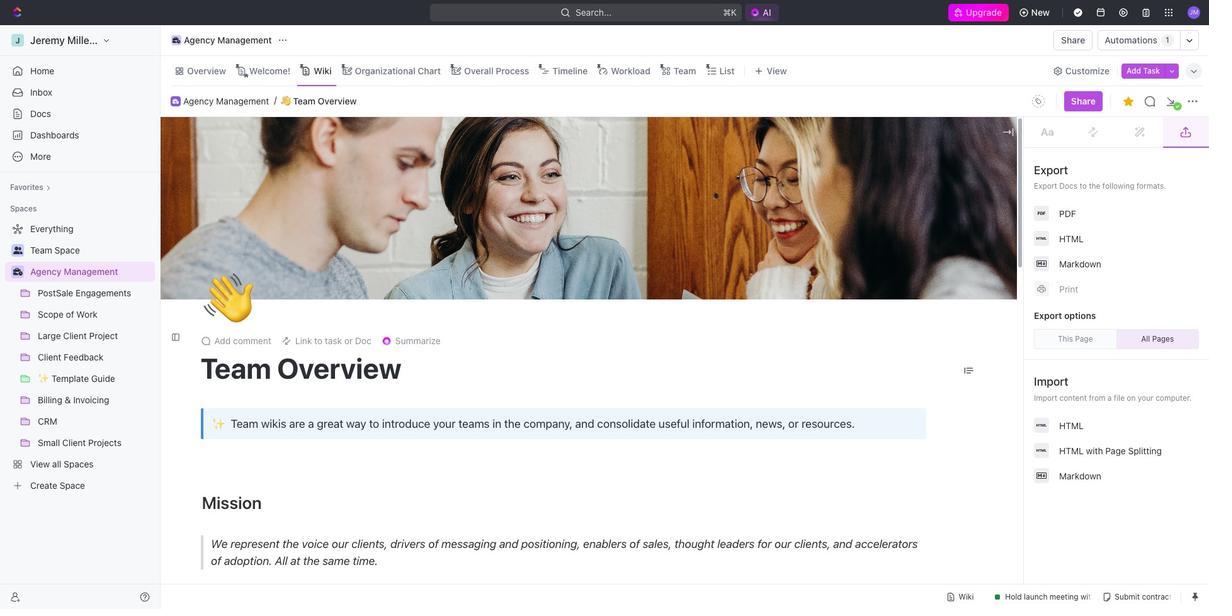 Task type: describe. For each thing, give the bounding box(es) containing it.
team space
[[30, 245, 80, 256]]

docs link
[[5, 104, 155, 124]]

2 our from the left
[[774, 538, 791, 551]]

workspace
[[104, 35, 156, 46]]

reposition
[[826, 279, 870, 290]]

in
[[493, 417, 501, 431]]

dashboards
[[30, 130, 79, 140]]

your inside import import content from a file on your computer.
[[1138, 394, 1154, 403]]

and inside ✨ team wikis are a great way to introduce your teams in the company, and consolidate useful information, news, or resources.
[[575, 417, 594, 431]]

change
[[886, 279, 918, 290]]

import import content from a file on your computer.
[[1034, 375, 1192, 403]]

from
[[1089, 394, 1106, 403]]

j
[[15, 36, 20, 45]]

timeline
[[552, 65, 588, 76]]

0 vertical spatial agency management
[[184, 35, 272, 45]]

the left following
[[1089, 181, 1101, 191]]

jeremy
[[30, 35, 65, 46]]

spaces inside tree
[[64, 459, 94, 470]]

list
[[720, 65, 735, 76]]

formats.
[[1137, 181, 1166, 191]]

large
[[38, 331, 61, 341]]

timeline link
[[550, 62, 588, 80]]

everything
[[30, 224, 73, 234]]

1 import from the top
[[1034, 375, 1069, 389]]

0 vertical spatial management
[[217, 35, 272, 45]]

of right drivers
[[428, 538, 438, 551]]

new button
[[1014, 3, 1057, 23]]

1 horizontal spatial page
[[1106, 446, 1126, 456]]

✨ template guide
[[38, 373, 115, 384]]

business time image for the middle agency management link
[[173, 99, 179, 104]]

0 vertical spatial overview
[[187, 65, 226, 76]]

2 horizontal spatial and
[[833, 538, 852, 551]]

consolidate
[[597, 417, 656, 431]]

of down "we"
[[211, 555, 221, 568]]

export for export docs to the following formats.
[[1034, 181, 1057, 191]]

upgrade link
[[949, 4, 1009, 21]]

1 vertical spatial dropdown menu image
[[964, 366, 975, 377]]

jm
[[1190, 8, 1199, 16]]

view for view all spaces
[[30, 459, 50, 470]]

upgrade
[[966, 7, 1002, 18]]

3 html from the top
[[1059, 446, 1084, 456]]

news,
[[756, 417, 785, 431]]

0 vertical spatial agency management link
[[168, 33, 275, 48]]

export docs to the following formats.
[[1034, 181, 1166, 191]]

enablers
[[583, 538, 626, 551]]

1 vertical spatial share
[[1071, 96, 1096, 106]]

client for large
[[63, 331, 87, 341]]

postsale
[[38, 288, 73, 299]]

share inside button
[[1061, 35, 1085, 45]]

1 clients, from the left
[[351, 538, 387, 551]]

client feedback
[[38, 352, 103, 363]]

team for team
[[674, 65, 696, 76]]

view button
[[750, 56, 791, 86]]

everything link
[[5, 219, 152, 239]]

1 vertical spatial overview
[[318, 95, 357, 106]]

on
[[1127, 394, 1136, 403]]

list link
[[717, 62, 735, 80]]

miller's
[[67, 35, 101, 46]]

time.
[[352, 555, 378, 568]]

adoption.
[[224, 555, 272, 568]]

✨ for ✨ template guide
[[38, 373, 49, 384]]

wiki link
[[311, 62, 332, 80]]

thought
[[674, 538, 714, 551]]

export for export options
[[1034, 310, 1062, 321]]

this
[[1058, 334, 1073, 344]]

business time image for the bottom agency management link
[[13, 268, 22, 276]]

2 vertical spatial overview
[[277, 352, 402, 386]]

✨ for ✨ team wikis are a great way to introduce your teams in the company, and consolidate useful information, news, or resources.
[[212, 416, 226, 431]]

team for team space
[[30, 245, 52, 256]]

view all spaces
[[30, 459, 94, 470]]

search...
[[576, 7, 612, 18]]

scope of work
[[38, 309, 98, 320]]

overall process link
[[462, 62, 529, 80]]

management for the middle agency management link
[[216, 95, 269, 106]]

space for team space
[[55, 245, 80, 256]]

0 horizontal spatial page
[[1075, 334, 1093, 344]]

ai
[[763, 7, 771, 18]]

pdf
[[1059, 208, 1076, 219]]

user group image
[[13, 247, 22, 254]]

crm link
[[38, 412, 152, 432]]

management for the bottom agency management link
[[64, 266, 118, 277]]

👋 for 👋 team overview
[[281, 96, 291, 106]]

change cover
[[886, 279, 943, 290]]

add task
[[1127, 66, 1160, 75]]

welcome!
[[249, 65, 290, 76]]

tree inside sidebar navigation
[[5, 219, 155, 496]]

1 our from the left
[[331, 538, 348, 551]]

2 html from the top
[[1059, 420, 1084, 431]]

summarize button
[[376, 333, 446, 350]]

projects
[[88, 438, 121, 448]]

team overview
[[201, 352, 402, 386]]

team link
[[671, 62, 696, 80]]

favorites
[[10, 183, 43, 192]]

information,
[[692, 417, 753, 431]]

0 vertical spatial agency
[[184, 35, 215, 45]]

add for add task
[[1127, 66, 1141, 75]]

postsale engagements link
[[38, 283, 152, 304]]

of left sales,
[[629, 538, 640, 551]]

create
[[30, 481, 57, 491]]

0 vertical spatial to
[[1080, 181, 1087, 191]]

jeremy miller's workspace, , element
[[11, 34, 24, 47]]

the up at
[[282, 538, 299, 551]]

accelerators
[[855, 538, 918, 551]]

agency management for the bottom agency management link
[[30, 266, 118, 277]]

the inside ✨ team wikis are a great way to introduce your teams in the company, and consolidate useful information, news, or resources.
[[504, 417, 521, 431]]

chart
[[418, 65, 441, 76]]

client for small
[[62, 438, 86, 448]]

billing & invoicing link
[[38, 390, 152, 411]]

favorites button
[[5, 180, 56, 195]]

a for ✨
[[308, 417, 314, 431]]

create space
[[30, 481, 85, 491]]

space for create space
[[60, 481, 85, 491]]

cover
[[920, 279, 943, 290]]

2 import from the top
[[1034, 394, 1058, 403]]

inbox link
[[5, 83, 155, 103]]

organizational chart
[[355, 65, 441, 76]]

company,
[[524, 417, 572, 431]]

comment
[[233, 336, 271, 347]]

summarize
[[395, 336, 441, 347]]

0 vertical spatial spaces
[[10, 204, 37, 214]]

resources.
[[802, 417, 855, 431]]

to inside dropdown button
[[314, 336, 322, 347]]

all inside the we represent the voice our clients, drivers of messaging and positioning, enablers of sales, thought leaders for our clients, and accelerators of adoption. all at the same time.
[[275, 555, 287, 568]]

sales,
[[642, 538, 671, 551]]

useful
[[659, 417, 690, 431]]

more
[[30, 151, 51, 162]]

agency for the middle agency management link
[[183, 95, 214, 106]]



Task type: locate. For each thing, give the bounding box(es) containing it.
link to task or doc
[[295, 336, 371, 347]]

client feedback link
[[38, 348, 152, 368]]

all left "pages"
[[1141, 334, 1150, 344]]

the right in
[[504, 417, 521, 431]]

customize
[[1066, 65, 1110, 76]]

1 horizontal spatial docs
[[1059, 181, 1078, 191]]

0 vertical spatial html
[[1059, 233, 1084, 244]]

positioning,
[[521, 538, 580, 551]]

1 horizontal spatial ✨
[[212, 416, 226, 431]]

business time image
[[173, 99, 179, 104], [13, 268, 22, 276]]

postsale engagements
[[38, 288, 131, 299]]

leaders
[[717, 538, 754, 551]]

page right with
[[1106, 446, 1126, 456]]

overview
[[187, 65, 226, 76], [318, 95, 357, 106], [277, 352, 402, 386]]

0 vertical spatial ✨
[[38, 373, 49, 384]]

to left following
[[1080, 181, 1087, 191]]

ai button
[[745, 4, 779, 21]]

2 vertical spatial client
[[62, 438, 86, 448]]

✨ inside "link"
[[38, 373, 49, 384]]

business time image
[[172, 37, 180, 43]]

1 horizontal spatial all
[[1141, 334, 1150, 344]]

overview left welcome! link
[[187, 65, 226, 76]]

html with page splitting
[[1059, 446, 1162, 456]]

0 vertical spatial docs
[[30, 108, 51, 119]]

to right "way"
[[369, 417, 379, 431]]

add task button
[[1122, 63, 1165, 78]]

tree
[[5, 219, 155, 496]]

welcome! link
[[247, 62, 290, 80]]

0 horizontal spatial add
[[214, 336, 231, 347]]

1 horizontal spatial clients,
[[794, 538, 830, 551]]

share up customize button
[[1061, 35, 1085, 45]]

spaces down favorites
[[10, 204, 37, 214]]

team left the list link
[[674, 65, 696, 76]]

1 vertical spatial export
[[1034, 181, 1057, 191]]

team inside ✨ team wikis are a great way to introduce your teams in the company, and consolidate useful information, news, or resources.
[[231, 417, 258, 431]]

management down welcome! link
[[216, 95, 269, 106]]

task
[[325, 336, 342, 347]]

2 vertical spatial html
[[1059, 446, 1084, 456]]

2 vertical spatial management
[[64, 266, 118, 277]]

team inside sidebar navigation
[[30, 245, 52, 256]]

view inside view button
[[767, 65, 787, 76]]

0 horizontal spatial docs
[[30, 108, 51, 119]]

agency management down overview link
[[183, 95, 269, 106]]

create space link
[[5, 476, 152, 496]]

small client projects
[[38, 438, 121, 448]]

or inside ✨ team wikis are a great way to introduce your teams in the company, and consolidate useful information, news, or resources.
[[788, 417, 799, 431]]

all left at
[[275, 555, 287, 568]]

1 horizontal spatial business time image
[[173, 99, 179, 104]]

the
[[1089, 181, 1101, 191], [504, 417, 521, 431], [282, 538, 299, 551], [303, 555, 319, 568]]

a inside ✨ team wikis are a great way to introduce your teams in the company, and consolidate useful information, news, or resources.
[[308, 417, 314, 431]]

👋
[[281, 96, 291, 106], [203, 269, 253, 328]]

1 horizontal spatial view
[[767, 65, 787, 76]]

0 vertical spatial markdown
[[1059, 259, 1102, 269]]

agency management
[[184, 35, 272, 45], [183, 95, 269, 106], [30, 266, 118, 277]]

clients, up 'time.'
[[351, 538, 387, 551]]

of left work on the bottom of the page
[[66, 309, 74, 320]]

import
[[1034, 375, 1069, 389], [1034, 394, 1058, 403]]

agency management inside tree
[[30, 266, 118, 277]]

at
[[290, 555, 300, 568]]

1 export from the top
[[1034, 164, 1068, 177]]

to right link
[[314, 336, 322, 347]]

overall
[[464, 65, 494, 76]]

agency management link down overview link
[[183, 95, 269, 107]]

1 vertical spatial view
[[30, 459, 50, 470]]

1 vertical spatial add
[[214, 336, 231, 347]]

0 horizontal spatial business time image
[[13, 268, 22, 276]]

2 clients, from the left
[[794, 538, 830, 551]]

1 vertical spatial page
[[1106, 446, 1126, 456]]

or inside dropdown button
[[344, 336, 353, 347]]

markdown down with
[[1059, 471, 1102, 481]]

import left content
[[1034, 394, 1058, 403]]

scope of work link
[[38, 305, 152, 325]]

1 vertical spatial all
[[275, 555, 287, 568]]

space down view all spaces link
[[60, 481, 85, 491]]

small client projects link
[[38, 433, 152, 453]]

organizational chart link
[[352, 62, 441, 80]]

0 vertical spatial export
[[1034, 164, 1068, 177]]

add inside button
[[1127, 66, 1141, 75]]

add for add comment
[[214, 336, 231, 347]]

html left with
[[1059, 446, 1084, 456]]

1 vertical spatial agency
[[183, 95, 214, 106]]

our up same
[[331, 538, 348, 551]]

view all spaces link
[[5, 455, 152, 475]]

process
[[496, 65, 529, 76]]

add
[[1127, 66, 1141, 75], [214, 336, 231, 347]]

0 horizontal spatial clients,
[[351, 538, 387, 551]]

0 vertical spatial client
[[63, 331, 87, 341]]

1 horizontal spatial 👋
[[281, 96, 291, 106]]

overview down wiki
[[318, 95, 357, 106]]

docs down inbox
[[30, 108, 51, 119]]

team
[[674, 65, 696, 76], [293, 95, 316, 106], [30, 245, 52, 256], [201, 352, 271, 386], [231, 417, 258, 431]]

1 vertical spatial business time image
[[13, 268, 22, 276]]

👋 up add comment
[[203, 269, 253, 328]]

1 vertical spatial space
[[60, 481, 85, 491]]

1 vertical spatial to
[[314, 336, 322, 347]]

agency management for the middle agency management link
[[183, 95, 269, 106]]

0 vertical spatial add
[[1127, 66, 1141, 75]]

1 horizontal spatial add
[[1127, 66, 1141, 75]]

work
[[76, 309, 98, 320]]

agency down overview link
[[183, 95, 214, 106]]

2 vertical spatial export
[[1034, 310, 1062, 321]]

1 markdown from the top
[[1059, 259, 1102, 269]]

1 vertical spatial management
[[216, 95, 269, 106]]

with
[[1086, 446, 1103, 456]]

0 vertical spatial import
[[1034, 375, 1069, 389]]

of inside sidebar navigation
[[66, 309, 74, 320]]

agency down team space
[[30, 266, 61, 277]]

client down large
[[38, 352, 61, 363]]

our right for on the bottom of page
[[774, 538, 791, 551]]

link
[[295, 336, 312, 347]]

export for export
[[1034, 164, 1068, 177]]

change cover button
[[878, 275, 951, 295]]

all pages
[[1141, 334, 1174, 344]]

team down wiki link
[[293, 95, 316, 106]]

and left accelerators
[[833, 538, 852, 551]]

a right are
[[308, 417, 314, 431]]

✨
[[38, 373, 49, 384], [212, 416, 226, 431]]

3 export from the top
[[1034, 310, 1062, 321]]

add left comment
[[214, 336, 231, 347]]

overview down the task
[[277, 352, 402, 386]]

0 vertical spatial dropdown menu image
[[1028, 91, 1049, 111]]

2 vertical spatial agency management link
[[30, 262, 152, 282]]

1 horizontal spatial spaces
[[64, 459, 94, 470]]

page right this at the right of page
[[1075, 334, 1093, 344]]

add left task
[[1127, 66, 1141, 75]]

0 horizontal spatial a
[[308, 417, 314, 431]]

0 vertical spatial your
[[1138, 394, 1154, 403]]

billing
[[38, 395, 62, 406]]

to inside ✨ team wikis are a great way to introduce your teams in the company, and consolidate useful information, news, or resources.
[[369, 417, 379, 431]]

spaces down small client projects
[[64, 459, 94, 470]]

0 horizontal spatial to
[[314, 336, 322, 347]]

0 horizontal spatial ✨
[[38, 373, 49, 384]]

jm button
[[1184, 3, 1204, 23]]

the right at
[[303, 555, 319, 568]]

0 vertical spatial all
[[1141, 334, 1150, 344]]

👋 inside 👋 team overview
[[281, 96, 291, 106]]

view inside view all spaces link
[[30, 459, 50, 470]]

1 vertical spatial spaces
[[64, 459, 94, 470]]

👋 down welcome!
[[281, 96, 291, 106]]

project
[[89, 331, 118, 341]]

team right user group icon
[[30, 245, 52, 256]]

0 vertical spatial space
[[55, 245, 80, 256]]

2 markdown from the top
[[1059, 471, 1102, 481]]

2 vertical spatial agency
[[30, 266, 61, 277]]

1 vertical spatial import
[[1034, 394, 1058, 403]]

agency right business time icon
[[184, 35, 215, 45]]

0 vertical spatial view
[[767, 65, 787, 76]]

1 horizontal spatial a
[[1108, 394, 1112, 403]]

html down 'pdf'
[[1059, 233, 1084, 244]]

to
[[1080, 181, 1087, 191], [314, 336, 322, 347], [369, 417, 379, 431]]

0 horizontal spatial your
[[433, 417, 456, 431]]

doc
[[355, 336, 371, 347]]

view left all on the bottom of the page
[[30, 459, 50, 470]]

this page
[[1058, 334, 1093, 344]]

2 horizontal spatial to
[[1080, 181, 1087, 191]]

1 vertical spatial or
[[788, 417, 799, 431]]

0 horizontal spatial and
[[499, 538, 518, 551]]

your left teams
[[433, 417, 456, 431]]

business time image down user group icon
[[13, 268, 22, 276]]

✨ left wikis
[[212, 416, 226, 431]]

view right list at the right top
[[767, 65, 787, 76]]

and right messaging
[[499, 538, 518, 551]]

1 vertical spatial ✨
[[212, 416, 226, 431]]

clients, right for on the bottom of page
[[794, 538, 830, 551]]

voice
[[302, 538, 329, 551]]

mission
[[202, 493, 262, 513]]

drivers
[[390, 538, 425, 551]]

great
[[317, 417, 343, 431]]

a left file
[[1108, 394, 1112, 403]]

1 vertical spatial a
[[308, 417, 314, 431]]

1 horizontal spatial and
[[575, 417, 594, 431]]

agency management link down team space link
[[30, 262, 152, 282]]

client up view all spaces link
[[62, 438, 86, 448]]

0 vertical spatial a
[[1108, 394, 1112, 403]]

guide
[[91, 373, 115, 384]]

0 horizontal spatial view
[[30, 459, 50, 470]]

view for view
[[767, 65, 787, 76]]

all
[[52, 459, 61, 470]]

tree containing everything
[[5, 219, 155, 496]]

billing & invoicing
[[38, 395, 109, 406]]

team left wikis
[[231, 417, 258, 431]]

link to task or doc button
[[276, 333, 376, 350]]

1 vertical spatial agency management link
[[183, 95, 269, 107]]

a for import
[[1108, 394, 1112, 403]]

crm
[[38, 416, 57, 427]]

or left doc
[[344, 336, 353, 347]]

management up welcome! link
[[217, 35, 272, 45]]

agency management link up overview link
[[168, 33, 275, 48]]

a inside import import content from a file on your computer.
[[1108, 394, 1112, 403]]

management inside tree
[[64, 266, 118, 277]]

0 horizontal spatial 👋
[[203, 269, 253, 328]]

represent
[[230, 538, 279, 551]]

0 vertical spatial or
[[344, 336, 353, 347]]

2 export from the top
[[1034, 181, 1057, 191]]

client up the client feedback at the left bottom of page
[[63, 331, 87, 341]]

agency inside tree
[[30, 266, 61, 277]]

computer.
[[1156, 394, 1192, 403]]

change cover button
[[878, 275, 951, 295]]

0 vertical spatial share
[[1061, 35, 1085, 45]]

1 horizontal spatial your
[[1138, 394, 1154, 403]]

are
[[289, 417, 305, 431]]

0 vertical spatial 👋
[[281, 96, 291, 106]]

teams
[[459, 417, 490, 431]]

0 horizontal spatial spaces
[[10, 204, 37, 214]]

team down add comment
[[201, 352, 271, 386]]

1 horizontal spatial to
[[369, 417, 379, 431]]

1 vertical spatial your
[[433, 417, 456, 431]]

clients,
[[351, 538, 387, 551], [794, 538, 830, 551]]

1 vertical spatial client
[[38, 352, 61, 363]]

1 vertical spatial agency management
[[183, 95, 269, 106]]

team space link
[[30, 241, 152, 261]]

home
[[30, 65, 54, 76]]

add comment
[[214, 336, 271, 347]]

html
[[1059, 233, 1084, 244], [1059, 420, 1084, 431], [1059, 446, 1084, 456]]

and right company,
[[575, 417, 594, 431]]

management
[[217, 35, 272, 45], [216, 95, 269, 106], [64, 266, 118, 277]]

your right on
[[1138, 394, 1154, 403]]

1 vertical spatial 👋
[[203, 269, 253, 328]]

import up content
[[1034, 375, 1069, 389]]

all
[[1141, 334, 1150, 344], [275, 555, 287, 568]]

agency for the bottom agency management link
[[30, 266, 61, 277]]

0 vertical spatial page
[[1075, 334, 1093, 344]]

share down customize button
[[1071, 96, 1096, 106]]

markdown up options
[[1059, 259, 1102, 269]]

1 horizontal spatial or
[[788, 417, 799, 431]]

inbox
[[30, 87, 52, 98]]

introduce
[[382, 417, 430, 431]]

management down team space link
[[64, 266, 118, 277]]

✨ team wikis are a great way to introduce your teams in the company, and consolidate useful information, news, or resources.
[[212, 416, 855, 431]]

dropdown menu image
[[1028, 91, 1049, 111], [964, 366, 975, 377]]

home link
[[5, 61, 155, 81]]

1 vertical spatial html
[[1059, 420, 1084, 431]]

small
[[38, 438, 60, 448]]

2 vertical spatial to
[[369, 417, 379, 431]]

1 vertical spatial docs
[[1059, 181, 1078, 191]]

1 horizontal spatial our
[[774, 538, 791, 551]]

✨ template guide link
[[38, 369, 152, 389]]

a
[[1108, 394, 1112, 403], [308, 417, 314, 431]]

✨ up the billing
[[38, 373, 49, 384]]

docs up 'pdf'
[[1059, 181, 1078, 191]]

your inside ✨ team wikis are a great way to introduce your teams in the company, and consolidate useful information, news, or resources.
[[433, 417, 456, 431]]

1 horizontal spatial dropdown menu image
[[1028, 91, 1049, 111]]

or right news,
[[788, 417, 799, 431]]

sidebar navigation
[[0, 25, 163, 610]]

2 vertical spatial agency management
[[30, 266, 118, 277]]

docs inside sidebar navigation
[[30, 108, 51, 119]]

splitting
[[1128, 446, 1162, 456]]

workload link
[[609, 62, 650, 80]]

view
[[767, 65, 787, 76], [30, 459, 50, 470]]

agency management up overview link
[[184, 35, 272, 45]]

1 html from the top
[[1059, 233, 1084, 244]]

business time image inside tree
[[13, 268, 22, 276]]

large client project
[[38, 331, 118, 341]]

1 vertical spatial markdown
[[1059, 471, 1102, 481]]

👋 for 👋
[[203, 269, 253, 328]]

0 horizontal spatial dropdown menu image
[[964, 366, 975, 377]]

0 horizontal spatial all
[[275, 555, 287, 568]]

team for team overview
[[201, 352, 271, 386]]

engagements
[[76, 288, 131, 299]]

0 vertical spatial business time image
[[173, 99, 179, 104]]

business time image down business time icon
[[173, 99, 179, 104]]

0 horizontal spatial or
[[344, 336, 353, 347]]

wikis
[[261, 417, 286, 431]]

new
[[1031, 7, 1050, 18]]

markdown
[[1059, 259, 1102, 269], [1059, 471, 1102, 481]]

customize button
[[1049, 62, 1114, 80]]

agency management up postsale engagements
[[30, 266, 118, 277]]

0 horizontal spatial our
[[331, 538, 348, 551]]

html down content
[[1059, 420, 1084, 431]]

space down the everything link at the top left
[[55, 245, 80, 256]]



Task type: vqa. For each thing, say whether or not it's contained in the screenshot.
privacy
no



